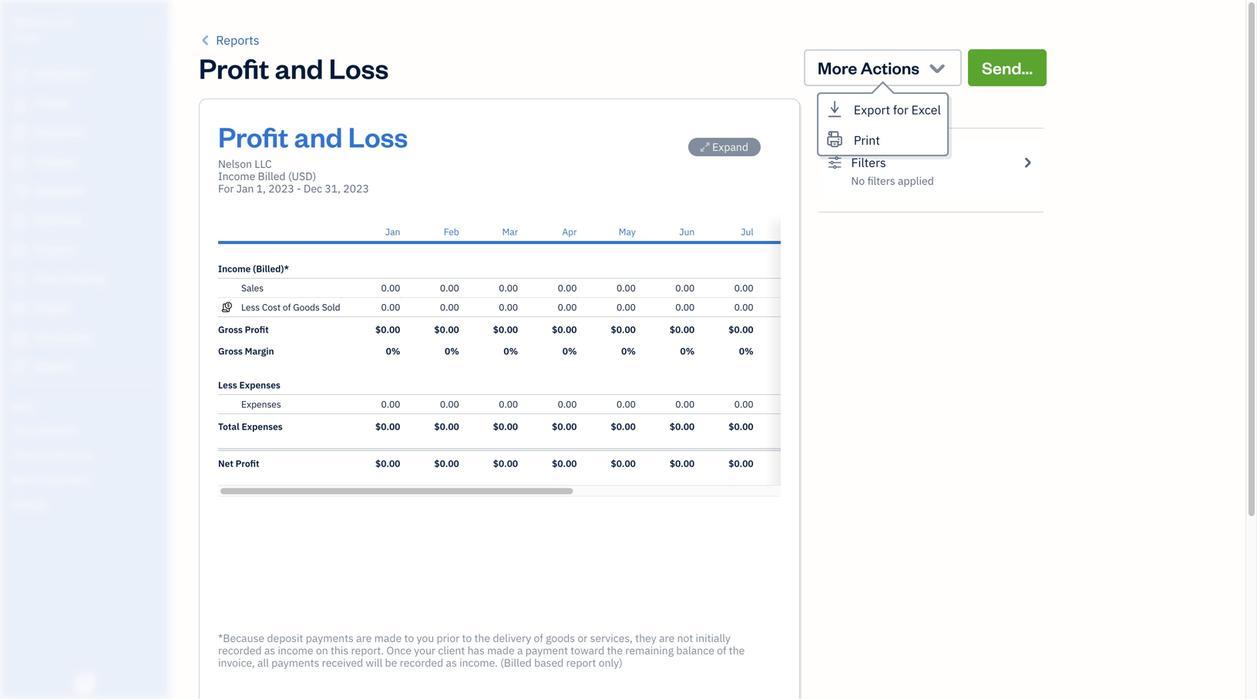 Task type: vqa. For each thing, say whether or not it's contained in the screenshot.
Gross Margin's Gross
yes



Task type: describe. For each thing, give the bounding box(es) containing it.
2 2023 from the left
[[343, 182, 369, 196]]

6 0% from the left
[[680, 345, 695, 358]]

expense image
[[10, 214, 29, 229]]

less for less cost of goods sold
[[241, 301, 260, 314]]

and for profit and loss nelson llc income billed (usd) for jan 1, 2023 - dec 31, 2023
[[294, 118, 343, 155]]

billed
[[258, 169, 286, 183]]

0 horizontal spatial recorded
[[218, 644, 262, 658]]

toward
[[571, 644, 605, 658]]

filters
[[851, 155, 886, 171]]

for
[[893, 102, 909, 118]]

will
[[366, 656, 383, 671]]

you
[[417, 632, 434, 646]]

(usd)
[[288, 169, 316, 183]]

loss for profit and loss
[[329, 49, 389, 86]]

sales
[[241, 282, 264, 294]]

export
[[854, 102, 890, 118]]

more
[[818, 57, 857, 79]]

may
[[619, 226, 636, 238]]

profit and loss nelson llc income billed (usd) for jan 1, 2023 - dec 31, 2023
[[218, 118, 408, 196]]

income inside profit and loss nelson llc income billed (usd) for jan 1, 2023 - dec 31, 2023
[[218, 169, 255, 183]]

income.
[[460, 656, 498, 671]]

2 horizontal spatial of
[[717, 644, 727, 658]]

1 vertical spatial expenses
[[241, 399, 281, 411]]

reports button
[[199, 31, 259, 49]]

income
[[278, 644, 313, 658]]

received
[[322, 656, 363, 671]]

1 horizontal spatial of
[[534, 632, 543, 646]]

print button
[[819, 124, 947, 155]]

expand image
[[701, 141, 710, 153]]

2 income from the top
[[218, 263, 251, 275]]

send…
[[982, 57, 1033, 79]]

1,
[[256, 182, 266, 196]]

income (billed)*
[[218, 263, 289, 275]]

owner
[[12, 31, 41, 43]]

(billed
[[500, 656, 532, 671]]

less for less expenses
[[218, 379, 237, 392]]

profit inside profit and loss nelson llc income billed (usd) for jan 1, 2023 - dec 31, 2023
[[218, 118, 289, 155]]

reports
[[216, 32, 259, 48]]

expand button
[[688, 138, 761, 156]]

net
[[218, 458, 233, 470]]

total
[[218, 421, 239, 433]]

filters
[[868, 174, 895, 188]]

1 horizontal spatial the
[[607, 644, 623, 658]]

*because
[[218, 632, 264, 646]]

nelson llc owner
[[12, 13, 75, 43]]

not
[[677, 632, 693, 646]]

2 horizontal spatial the
[[729, 644, 745, 658]]

4 0% from the left
[[563, 345, 577, 358]]

dec
[[304, 182, 322, 196]]

2 to from the left
[[462, 632, 472, 646]]

profit down reports
[[199, 49, 269, 86]]

initially
[[696, 632, 731, 646]]

deposit
[[267, 632, 303, 646]]

on
[[316, 644, 328, 658]]

chevronleft image
[[199, 31, 213, 49]]

7 0% from the left
[[739, 345, 754, 358]]

jun
[[680, 226, 695, 238]]

margin
[[245, 345, 274, 358]]

expenses for less expenses
[[239, 379, 281, 392]]

(billed)*
[[253, 263, 289, 275]]

more actions
[[818, 57, 920, 79]]

has
[[468, 644, 485, 658]]

loss for profit and loss nelson llc income billed (usd) for jan 1, 2023 - dec 31, 2023
[[348, 118, 408, 155]]

for
[[218, 182, 234, 196]]

payment
[[526, 644, 568, 658]]

2 are from the left
[[659, 632, 675, 646]]

services,
[[590, 632, 633, 646]]

1 horizontal spatial jan
[[385, 226, 400, 238]]

jul
[[741, 226, 754, 238]]

mar
[[502, 226, 518, 238]]

apps image
[[12, 399, 165, 412]]

nelson inside nelson llc owner
[[12, 13, 52, 30]]

jan inside profit and loss nelson llc income billed (usd) for jan 1, 2023 - dec 31, 2023
[[236, 182, 254, 196]]

3 0% from the left
[[504, 345, 518, 358]]

applied
[[898, 174, 934, 188]]

print
[[854, 132, 880, 148]]

all
[[257, 656, 269, 671]]

feb
[[444, 226, 459, 238]]

only)
[[599, 656, 623, 671]]

excel
[[912, 102, 941, 118]]

8 0% from the left
[[798, 345, 812, 358]]

invoice image
[[10, 155, 29, 170]]



Task type: locate. For each thing, give the bounding box(es) containing it.
freshbooks image
[[72, 675, 97, 694]]

jan
[[236, 182, 254, 196], [385, 226, 400, 238]]

gross
[[218, 324, 243, 336], [218, 345, 243, 358]]

balance
[[676, 644, 715, 658]]

1 vertical spatial payments
[[272, 656, 319, 671]]

made left a
[[487, 644, 515, 658]]

expenses down less expenses
[[241, 399, 281, 411]]

0 horizontal spatial of
[[283, 301, 291, 314]]

sold
[[322, 301, 340, 314]]

1 horizontal spatial to
[[462, 632, 472, 646]]

profit up margin
[[245, 324, 269, 336]]

1 horizontal spatial llc
[[255, 157, 272, 171]]

they
[[635, 632, 657, 646]]

1 to from the left
[[404, 632, 414, 646]]

no filters applied
[[851, 174, 934, 188]]

1 vertical spatial income
[[218, 263, 251, 275]]

cost
[[262, 301, 281, 314]]

profit and loss
[[199, 49, 389, 86]]

income
[[218, 169, 255, 183], [218, 263, 251, 275]]

0 vertical spatial payments
[[306, 632, 354, 646]]

of left goods on the bottom
[[534, 632, 543, 646]]

1 vertical spatial jan
[[385, 226, 400, 238]]

made up be
[[374, 632, 402, 646]]

settings image
[[12, 498, 165, 510]]

1 horizontal spatial less
[[241, 301, 260, 314]]

0 horizontal spatial less
[[218, 379, 237, 392]]

1 2023 from the left
[[268, 182, 294, 196]]

payments
[[306, 632, 354, 646], [272, 656, 319, 671]]

made
[[374, 632, 402, 646], [487, 644, 515, 658]]

payment image
[[10, 184, 29, 200]]

2023 left '-'
[[268, 182, 294, 196]]

less up category icon
[[218, 379, 237, 392]]

and
[[275, 49, 323, 86], [294, 118, 343, 155]]

settings
[[819, 98, 882, 120]]

your
[[414, 644, 436, 658]]

profit
[[199, 49, 269, 86], [218, 118, 289, 155], [245, 324, 269, 336], [236, 458, 259, 470]]

and right the reports button
[[275, 49, 323, 86]]

less expenses
[[218, 379, 281, 392]]

llc
[[55, 13, 75, 30], [255, 157, 272, 171]]

dashboard image
[[10, 67, 29, 82]]

apr
[[562, 226, 577, 238]]

settings image
[[828, 153, 842, 172]]

jan left feb
[[385, 226, 400, 238]]

gross for gross profit
[[218, 324, 243, 336]]

of right 'cost'
[[283, 301, 291, 314]]

2023 right 31, at left
[[343, 182, 369, 196]]

send… button
[[968, 49, 1047, 86]]

the up income.
[[474, 632, 490, 646]]

and up "(usd)"
[[294, 118, 343, 155]]

as left income
[[264, 644, 275, 658]]

the
[[474, 632, 490, 646], [607, 644, 623, 658], [729, 644, 745, 658]]

no
[[851, 174, 865, 188]]

gross for gross margin
[[218, 345, 243, 358]]

more actions button
[[804, 49, 962, 86]]

total expenses
[[218, 421, 283, 433]]

income up category image
[[218, 263, 251, 275]]

nelson up owner
[[12, 13, 52, 30]]

items and services image
[[12, 449, 165, 461]]

expenses down margin
[[239, 379, 281, 392]]

gross down gross profit
[[218, 345, 243, 358]]

loss inside profit and loss nelson llc income billed (usd) for jan 1, 2023 - dec 31, 2023
[[348, 118, 408, 155]]

are up will
[[356, 632, 372, 646]]

chevrondown image
[[927, 57, 948, 79]]

to right prior
[[462, 632, 472, 646]]

0 horizontal spatial the
[[474, 632, 490, 646]]

report
[[566, 656, 596, 671]]

1 horizontal spatial are
[[659, 632, 675, 646]]

-
[[297, 182, 301, 196]]

profit right net
[[236, 458, 259, 470]]

profit up billed
[[218, 118, 289, 155]]

0 horizontal spatial as
[[264, 644, 275, 658]]

llc inside nelson llc owner
[[55, 13, 75, 30]]

1 horizontal spatial nelson
[[218, 157, 252, 171]]

prior
[[437, 632, 460, 646]]

0 horizontal spatial made
[[374, 632, 402, 646]]

and for profit and loss
[[275, 49, 323, 86]]

1 vertical spatial gross
[[218, 345, 243, 358]]

export for excel button
[[819, 94, 947, 124]]

client image
[[10, 96, 29, 112]]

5 0% from the left
[[621, 345, 636, 358]]

goods
[[546, 632, 575, 646]]

$0.00
[[375, 324, 400, 336], [434, 324, 459, 336], [493, 324, 518, 336], [552, 324, 577, 336], [611, 324, 636, 336], [670, 324, 695, 336], [729, 324, 754, 336], [788, 324, 812, 336], [375, 421, 400, 433], [434, 421, 459, 433], [493, 421, 518, 433], [552, 421, 577, 433], [611, 421, 636, 433], [670, 421, 695, 433], [729, 421, 754, 433], [788, 421, 812, 433], [375, 458, 400, 470], [434, 458, 459, 470], [493, 458, 518, 470], [552, 458, 577, 470], [611, 458, 636, 470], [670, 458, 695, 470], [729, 458, 754, 470], [788, 458, 812, 470]]

0 vertical spatial gross
[[218, 324, 243, 336]]

nelson
[[12, 13, 52, 30], [218, 157, 252, 171]]

1 horizontal spatial as
[[446, 656, 457, 671]]

1 gross from the top
[[218, 324, 243, 336]]

0 vertical spatial jan
[[236, 182, 254, 196]]

2 gross from the top
[[218, 345, 243, 358]]

money image
[[10, 301, 29, 317]]

0 vertical spatial loss
[[329, 49, 389, 86]]

0 vertical spatial llc
[[55, 13, 75, 30]]

gross profit
[[218, 324, 269, 336]]

1 vertical spatial llc
[[255, 157, 272, 171]]

report image
[[10, 360, 29, 375]]

net profit
[[218, 458, 259, 470]]

estimate image
[[10, 126, 29, 141]]

nelson up for
[[218, 157, 252, 171]]

0 vertical spatial and
[[275, 49, 323, 86]]

invoice,
[[218, 656, 255, 671]]

to left you
[[404, 632, 414, 646]]

0 horizontal spatial llc
[[55, 13, 75, 30]]

0 vertical spatial nelson
[[12, 13, 52, 30]]

0%
[[386, 345, 400, 358], [445, 345, 459, 358], [504, 345, 518, 358], [563, 345, 577, 358], [621, 345, 636, 358], [680, 345, 695, 358], [739, 345, 754, 358], [798, 345, 812, 358]]

category image
[[218, 399, 235, 411]]

export for excel
[[854, 102, 941, 118]]

be
[[385, 656, 397, 671]]

expenses for total expenses
[[242, 421, 283, 433]]

timer image
[[10, 272, 29, 288]]

or
[[578, 632, 588, 646]]

report.
[[351, 644, 384, 658]]

1 income from the top
[[218, 169, 255, 183]]

the right toward
[[607, 644, 623, 658]]

1 horizontal spatial made
[[487, 644, 515, 658]]

gross up gross margin
[[218, 324, 243, 336]]

gross margin
[[218, 345, 274, 358]]

1 horizontal spatial recorded
[[400, 656, 443, 671]]

and inside profit and loss nelson llc income billed (usd) for jan 1, 2023 - dec 31, 2023
[[294, 118, 343, 155]]

1 are from the left
[[356, 632, 372, 646]]

payments up received
[[306, 632, 354, 646]]

remaining
[[625, 644, 674, 658]]

0 vertical spatial less
[[241, 301, 260, 314]]

recorded
[[218, 644, 262, 658], [400, 656, 443, 671]]

a
[[517, 644, 523, 658]]

2 0% from the left
[[445, 345, 459, 358]]

expenses right total
[[242, 421, 283, 433]]

income left 1,
[[218, 169, 255, 183]]

this
[[331, 644, 349, 658]]

1 0% from the left
[[386, 345, 400, 358]]

0 vertical spatial expenses
[[239, 379, 281, 392]]

chevronright image
[[1020, 153, 1035, 172]]

llc inside profit and loss nelson llc income billed (usd) for jan 1, 2023 - dec 31, 2023
[[255, 157, 272, 171]]

0 horizontal spatial 2023
[[268, 182, 294, 196]]

0 vertical spatial income
[[218, 169, 255, 183]]

less cost of goods sold
[[241, 301, 340, 314]]

jan left 1,
[[236, 182, 254, 196]]

as
[[264, 644, 275, 658], [446, 656, 457, 671]]

less down sales
[[241, 301, 260, 314]]

based
[[534, 656, 564, 671]]

team members image
[[12, 424, 165, 436]]

are
[[356, 632, 372, 646], [659, 632, 675, 646]]

client
[[438, 644, 465, 658]]

recorded left deposit
[[218, 644, 262, 658]]

2 vertical spatial expenses
[[242, 421, 283, 433]]

1 vertical spatial and
[[294, 118, 343, 155]]

once
[[387, 644, 412, 658]]

2023
[[268, 182, 294, 196], [343, 182, 369, 196]]

1 vertical spatial loss
[[348, 118, 408, 155]]

0 horizontal spatial jan
[[236, 182, 254, 196]]

expenses
[[239, 379, 281, 392], [241, 399, 281, 411], [242, 421, 283, 433]]

payments down deposit
[[272, 656, 319, 671]]

main element
[[0, 0, 208, 700]]

are left not
[[659, 632, 675, 646]]

1 horizontal spatial 2023
[[343, 182, 369, 196]]

*because deposit payments are made to you prior to the delivery of goods or services, they are not initially recorded as income on this report. once your client has made a payment toward the remaining balance of the invoice, all payments received will be recorded as income. (billed based report only)
[[218, 632, 745, 671]]

actions
[[861, 57, 920, 79]]

the right balance
[[729, 644, 745, 658]]

category image
[[218, 282, 235, 294]]

aug
[[796, 226, 812, 238]]

0 horizontal spatial to
[[404, 632, 414, 646]]

0 horizontal spatial are
[[356, 632, 372, 646]]

project image
[[10, 243, 29, 258]]

delivery
[[493, 632, 531, 646]]

1 vertical spatial less
[[218, 379, 237, 392]]

of right balance
[[717, 644, 727, 658]]

0 horizontal spatial nelson
[[12, 13, 52, 30]]

1 vertical spatial nelson
[[218, 157, 252, 171]]

recorded down you
[[400, 656, 443, 671]]

nelson inside profit and loss nelson llc income billed (usd) for jan 1, 2023 - dec 31, 2023
[[218, 157, 252, 171]]

0.00
[[381, 282, 400, 294], [440, 282, 459, 294], [499, 282, 518, 294], [558, 282, 577, 294], [617, 282, 636, 294], [676, 282, 695, 294], [734, 282, 754, 294], [793, 282, 812, 294], [381, 301, 400, 314], [440, 301, 459, 314], [499, 301, 518, 314], [558, 301, 577, 314], [617, 301, 636, 314], [676, 301, 695, 314], [734, 301, 754, 314], [793, 301, 812, 314], [381, 399, 400, 411], [440, 399, 459, 411], [499, 399, 518, 411], [558, 399, 577, 411], [617, 399, 636, 411], [676, 399, 695, 411], [734, 399, 754, 411], [793, 399, 812, 411]]

as down prior
[[446, 656, 457, 671]]

expand
[[712, 140, 749, 154]]

goods
[[293, 301, 320, 314]]

bank connections image
[[12, 473, 165, 486]]

31,
[[325, 182, 341, 196]]

chart image
[[10, 331, 29, 346]]

to
[[404, 632, 414, 646], [462, 632, 472, 646]]



